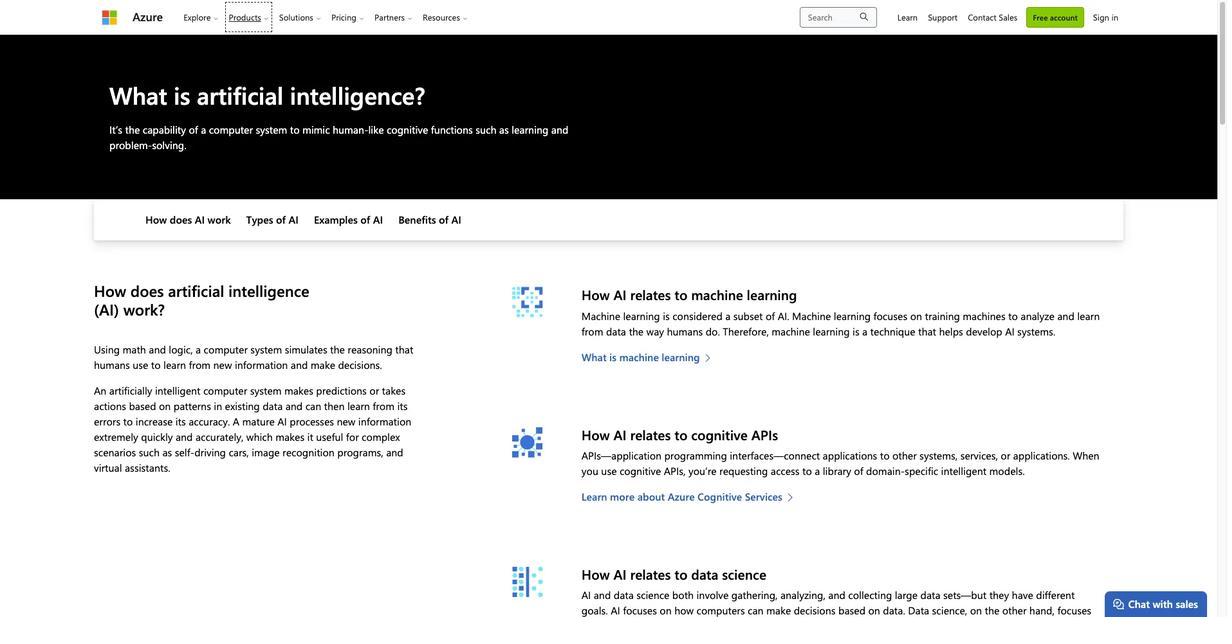 Task type: vqa. For each thing, say whether or not it's contained in the screenshot.
Scale
no



Task type: locate. For each thing, give the bounding box(es) containing it.
information inside an artificially intelligent computer system makes predictions or takes actions based on patterns in existing data and can then learn from its errors to increase its accuracy. a mature ai processes new information extremely quickly and accurately, which makes it useful for complex scenarios such as self-driving cars, image recognition programs, and virtual assistants.
[[358, 415, 411, 429]]

systems,
[[920, 449, 958, 463]]

makes up processes on the bottom left of the page
[[284, 384, 313, 398]]

intelligent down the services,
[[941, 464, 987, 478]]

1 horizontal spatial what
[[582, 350, 607, 364]]

data up data
[[921, 589, 941, 602]]

learn right analyze
[[1077, 309, 1100, 323]]

reasoning
[[348, 343, 393, 356]]

ai inside 'how ai relates to cognitive apis apis—application programming interfaces—connect applications to other systems, services, or applications. when you use cognitive apis, you're requesting access to a library of domain-specific intelligent models.'
[[614, 426, 627, 444]]

from inside an artificially intelligent computer system makes predictions or takes actions based on patterns in existing data and can then learn from its errors to increase its accuracy. a mature ai processes new information extremely quickly and accurately, which makes it useful for complex scenarios such as self-driving cars, image recognition programs, and virtual assistants.
[[373, 400, 394, 413]]

1 horizontal spatial azure
[[668, 490, 695, 504]]

1 vertical spatial new
[[337, 415, 355, 429]]

0 vertical spatial what
[[109, 79, 167, 111]]

such right functions
[[476, 123, 496, 137]]

useful
[[316, 430, 343, 444]]

support
[[928, 12, 958, 23]]

it
[[307, 430, 313, 444]]

0 horizontal spatial other
[[892, 449, 917, 463]]

humans down the considered
[[667, 325, 703, 338]]

analyze
[[1021, 309, 1055, 323]]

machine down ai.
[[772, 325, 810, 338]]

involve
[[697, 589, 729, 602]]

such up assistants.
[[139, 446, 160, 459]]

data up involve at the bottom of page
[[691, 565, 718, 584]]

that inside 'how ai relates to machine learning machine learning is considered a subset of ai. machine learning focuses on training machines to analyze and learn from data the way humans do. therefore, machine learning is a technique that helps develop ai systems.'
[[918, 325, 936, 338]]

science left 'both'
[[637, 589, 670, 602]]

0 horizontal spatial new
[[213, 358, 232, 372]]

requesting
[[719, 464, 768, 478]]

collecting
[[848, 589, 892, 602]]

1 horizontal spatial in
[[1112, 12, 1118, 23]]

in right the sign
[[1112, 12, 1118, 23]]

1 relates from the top
[[630, 286, 671, 304]]

makes left it
[[276, 430, 305, 444]]

programs,
[[337, 446, 383, 459]]

to
[[290, 123, 300, 137], [675, 286, 688, 304], [1008, 309, 1018, 323], [151, 358, 161, 372], [123, 415, 133, 429], [675, 426, 688, 444], [880, 449, 890, 463], [802, 464, 812, 478], [675, 565, 688, 584]]

2 relates from the top
[[630, 426, 671, 444]]

ai.
[[778, 309, 789, 323]]

1 vertical spatial learn
[[582, 490, 607, 504]]

on left the training
[[910, 309, 922, 323]]

as inside the it's the capability of a computer system to mimic human-like cognitive functions such as learning and problem-solving.
[[499, 123, 509, 137]]

0 horizontal spatial what
[[109, 79, 167, 111]]

an artificially intelligent computer system makes predictions or takes actions based on patterns in existing data and can then learn from its errors to increase its accuracy. a mature ai processes new information extremely quickly and accurately, which makes it useful for complex scenarios such as self-driving cars, image recognition programs, and virtual assistants.
[[94, 384, 411, 475]]

to inside the it's the capability of a computer system to mimic human-like cognitive functions such as learning and problem-solving.
[[290, 123, 300, 137]]

on down collecting
[[868, 604, 880, 618]]

0 horizontal spatial does
[[130, 281, 164, 301]]

1 vertical spatial use
[[601, 464, 617, 478]]

use right you
[[601, 464, 617, 478]]

domain-
[[866, 464, 905, 478]]

existing
[[225, 400, 260, 413]]

0 vertical spatial that
[[918, 325, 936, 338]]

a right capability on the left top of page
[[201, 123, 206, 137]]

a inside 'how ai relates to cognitive apis apis—application programming interfaces—connect applications to other systems, services, or applications. when you use cognitive apis, you're requesting access to a library of domain-specific intelligent models.'
[[815, 464, 820, 478]]

1 horizontal spatial such
[[476, 123, 496, 137]]

gathering,
[[732, 589, 778, 602]]

predictions
[[316, 384, 367, 398]]

0 vertical spatial make
[[311, 358, 335, 372]]

learn inside using math and logic, a computer system simulates the reasoning that humans use to learn from new information and make decisions.
[[163, 358, 186, 372]]

apis,
[[664, 464, 686, 478]]

a left technique
[[862, 325, 868, 338]]

system left simulates
[[251, 343, 282, 356]]

0 horizontal spatial that
[[395, 343, 413, 356]]

a inside the it's the capability of a computer system to mimic human-like cognitive functions such as learning and problem-solving.
[[201, 123, 206, 137]]

0 horizontal spatial its
[[175, 415, 186, 429]]

1 vertical spatial from
[[189, 358, 211, 372]]

science
[[722, 565, 766, 584], [637, 589, 670, 602]]

focuses inside how ai relates to data science ai and data science both involve gathering, analyzing, and collecting large data sets—but they have different goals. ai focuses on how computers can make decisions based on data. data science, on the other hand, focuse
[[623, 604, 657, 618]]

how ai relates to cognitive apis apis—application programming interfaces—connect applications to other systems, services, or applications. when you use cognitive apis, you're requesting access to a library of domain-specific intelligent models.
[[582, 426, 1100, 478]]

system inside an artificially intelligent computer system makes predictions or takes actions based on patterns in existing data and can then learn from its errors to increase its accuracy. a mature ai processes new information extremely quickly and accurately, which makes it useful for complex scenarios such as self-driving cars, image recognition programs, and virtual assistants.
[[250, 384, 282, 398]]

0 vertical spatial can
[[305, 400, 321, 413]]

1 vertical spatial artificial
[[168, 281, 224, 301]]

0 vertical spatial as
[[499, 123, 509, 137]]

information
[[235, 358, 288, 372], [358, 415, 411, 429]]

1 horizontal spatial new
[[337, 415, 355, 429]]

0 horizontal spatial such
[[139, 446, 160, 459]]

new up for
[[337, 415, 355, 429]]

machine up the considered
[[691, 286, 743, 304]]

0 horizontal spatial science
[[637, 589, 670, 602]]

1 horizontal spatial that
[[918, 325, 936, 338]]

0 vertical spatial azure
[[133, 9, 163, 24]]

the inside using math and logic, a computer system simulates the reasoning that humans use to learn from new information and make decisions.
[[330, 343, 345, 356]]

1 horizontal spatial intelligent
[[941, 464, 987, 478]]

focuses inside 'how ai relates to machine learning machine learning is considered a subset of ai. machine learning focuses on training machines to analyze and learn from data the way humans do. therefore, machine learning is a technique that helps develop ai systems.'
[[874, 309, 908, 323]]

system down what is artificial intelligence?
[[256, 123, 287, 137]]

learning
[[512, 123, 549, 137], [747, 286, 797, 304], [623, 309, 660, 323], [834, 309, 871, 323], [813, 325, 850, 338], [662, 350, 700, 364]]

0 horizontal spatial machine
[[582, 309, 620, 323]]

its
[[397, 400, 408, 413], [175, 415, 186, 429]]

you
[[582, 464, 598, 478]]

and
[[551, 123, 569, 137], [1057, 309, 1075, 323], [149, 343, 166, 356], [291, 358, 308, 372], [285, 400, 303, 413], [176, 430, 193, 444], [386, 446, 403, 459], [594, 589, 611, 602], [828, 589, 846, 602]]

work?
[[123, 299, 165, 320]]

information up the complex
[[358, 415, 411, 429]]

how
[[145, 213, 167, 227], [94, 281, 126, 301], [582, 286, 610, 304], [582, 426, 610, 444], [582, 565, 610, 584]]

1 vertical spatial information
[[358, 415, 411, 429]]

from up what is machine learning
[[582, 325, 603, 338]]

0 horizontal spatial or
[[370, 384, 379, 398]]

new inside using math and logic, a computer system simulates the reasoning that humans use to learn from new information and make decisions.
[[213, 358, 232, 372]]

1 horizontal spatial from
[[373, 400, 394, 413]]

does
[[170, 213, 192, 227], [130, 281, 164, 301]]

simulates
[[285, 343, 327, 356]]

contact sales
[[968, 12, 1018, 23]]

solutions
[[279, 12, 313, 23]]

a
[[233, 415, 239, 429]]

machine
[[691, 286, 743, 304], [772, 325, 810, 338], [619, 350, 659, 364]]

0 horizontal spatial learn
[[163, 358, 186, 372]]

in up accuracy.
[[214, 400, 222, 413]]

how inside how ai relates to data science ai and data science both involve gathering, analyzing, and collecting large data sets—but they have different goals. ai focuses on how computers can make decisions based on data. data science, on the other hand, focuse
[[582, 565, 610, 584]]

a right logic,
[[196, 343, 201, 356]]

1 horizontal spatial focuses
[[874, 309, 908, 323]]

make
[[311, 358, 335, 372], [766, 604, 791, 618]]

to inside using math and logic, a computer system simulates the reasoning that humans use to learn from new information and make decisions.
[[151, 358, 161, 372]]

from down takes
[[373, 400, 394, 413]]

to up the artificially
[[151, 358, 161, 372]]

2 machine from the left
[[792, 309, 831, 323]]

1 vertical spatial machine
[[772, 325, 810, 338]]

to up domain-
[[880, 449, 890, 463]]

intelligence?
[[290, 79, 425, 111]]

what is machine learning link
[[582, 350, 717, 365]]

humans down using
[[94, 358, 130, 372]]

on up increase
[[159, 400, 171, 413]]

0 vertical spatial humans
[[667, 325, 703, 338]]

1 vertical spatial make
[[766, 604, 791, 618]]

that
[[918, 325, 936, 338], [395, 343, 413, 356]]

its down takes
[[397, 400, 408, 413]]

that inside using math and logic, a computer system simulates the reasoning that humans use to learn from new information and make decisions.
[[395, 343, 413, 356]]

of down applications
[[854, 464, 863, 478]]

2 vertical spatial from
[[373, 400, 394, 413]]

0 horizontal spatial machine
[[619, 350, 659, 364]]

make down gathering,
[[766, 604, 791, 618]]

2 vertical spatial system
[[250, 384, 282, 398]]

machine
[[582, 309, 620, 323], [792, 309, 831, 323]]

free account link
[[1027, 7, 1084, 27]]

how inside 'how ai relates to cognitive apis apis—application programming interfaces—connect applications to other systems, services, or applications. when you use cognitive apis, you're requesting access to a library of domain-specific intelligent models.'
[[582, 426, 610, 444]]

what
[[109, 79, 167, 111], [582, 350, 607, 364]]

1 vertical spatial other
[[1002, 604, 1027, 618]]

cognitive down apis—application
[[620, 464, 661, 478]]

data up what is machine learning
[[606, 325, 626, 338]]

of inside 'how ai relates to cognitive apis apis—application programming interfaces—connect applications to other systems, services, or applications. when you use cognitive apis, you're requesting access to a library of domain-specific intelligent models.'
[[854, 464, 863, 478]]

1 vertical spatial can
[[748, 604, 764, 618]]

1 vertical spatial learn
[[163, 358, 186, 372]]

0 vertical spatial system
[[256, 123, 287, 137]]

system inside the it's the capability of a computer system to mimic human-like cognitive functions such as learning and problem-solving.
[[256, 123, 287, 137]]

2 horizontal spatial machine
[[772, 325, 810, 338]]

the up problem-
[[125, 123, 140, 137]]

how for how ai relates to data science ai and data science both involve gathering, analyzing, and collecting large data sets—but they have different goals. ai focuses on how computers can make decisions based on data. data science, on the other hand, focuse
[[582, 565, 610, 584]]

1 vertical spatial or
[[1001, 449, 1010, 463]]

in
[[1112, 12, 1118, 23], [214, 400, 222, 413]]

decisions
[[794, 604, 836, 618]]

learn down logic,
[[163, 358, 186, 372]]

artificial inside how does artificial intelligence (ai) work?
[[168, 281, 224, 301]]

sign in
[[1093, 12, 1118, 23]]

0 vertical spatial focuses
[[874, 309, 908, 323]]

relates inside 'how ai relates to machine learning machine learning is considered a subset of ai. machine learning focuses on training machines to analyze and learn from data the way humans do. therefore, machine learning is a technique that helps develop ai systems.'
[[630, 286, 671, 304]]

new up existing
[[213, 358, 232, 372]]

system inside using math and logic, a computer system simulates the reasoning that humans use to learn from new information and make decisions.
[[251, 343, 282, 356]]

solving.
[[152, 139, 186, 152]]

that right reasoning at the left bottom of page
[[395, 343, 413, 356]]

on inside an artificially intelligent computer system makes predictions or takes actions based on patterns in existing data and can then learn from its errors to increase its accuracy. a mature ai processes new information extremely quickly and accurately, which makes it useful for complex scenarios such as self-driving cars, image recognition programs, and virtual assistants.
[[159, 400, 171, 413]]

0 vertical spatial use
[[133, 358, 148, 372]]

learn left 'support' link
[[898, 12, 918, 23]]

how inside 'how ai relates to machine learning machine learning is considered a subset of ai. machine learning focuses on training machines to analyze and learn from data the way humans do. therefore, machine learning is a technique that helps develop ai systems.'
[[582, 286, 610, 304]]

based down collecting
[[838, 604, 866, 618]]

types of ai link
[[246, 213, 299, 227]]

sales
[[999, 12, 1018, 23]]

or inside an artificially intelligent computer system makes predictions or takes actions based on patterns in existing data and can then learn from its errors to increase its accuracy. a mature ai processes new information extremely quickly and accurately, which makes it useful for complex scenarios such as self-driving cars, image recognition programs, and virtual assistants.
[[370, 384, 379, 398]]

0 vertical spatial relates
[[630, 286, 671, 304]]

free account
[[1033, 12, 1078, 22]]

0 horizontal spatial use
[[133, 358, 148, 372]]

based inside an artificially intelligent computer system makes predictions or takes actions based on patterns in existing data and can then learn from its errors to increase its accuracy. a mature ai processes new information extremely quickly and accurately, which makes it useful for complex scenarios such as self-driving cars, image recognition programs, and virtual assistants.
[[129, 400, 156, 413]]

new inside an artificially intelligent computer system makes predictions or takes actions based on patterns in existing data and can then learn from its errors to increase its accuracy. a mature ai processes new information extremely quickly and accurately, which makes it useful for complex scenarios such as self-driving cars, image recognition programs, and virtual assistants.
[[337, 415, 355, 429]]

2 horizontal spatial from
[[582, 325, 603, 338]]

as left self-
[[162, 446, 172, 459]]

computer up existing
[[203, 384, 247, 398]]

3 relates from the top
[[630, 565, 671, 584]]

1 horizontal spatial learn
[[898, 12, 918, 23]]

humans inside using math and logic, a computer system simulates the reasoning that humans use to learn from new information and make decisions.
[[94, 358, 130, 372]]

2 horizontal spatial cognitive
[[691, 426, 748, 444]]

computer down what is artificial intelligence?
[[209, 123, 253, 137]]

to up extremely
[[123, 415, 133, 429]]

use down math
[[133, 358, 148, 372]]

of left ai.
[[766, 309, 775, 323]]

0 vertical spatial artificial
[[197, 79, 283, 111]]

0 horizontal spatial azure
[[133, 9, 163, 24]]

1 vertical spatial in
[[214, 400, 222, 413]]

system up existing
[[250, 384, 282, 398]]

computer inside the it's the capability of a computer system to mimic human-like cognitive functions such as learning and problem-solving.
[[209, 123, 253, 137]]

1 horizontal spatial based
[[838, 604, 866, 618]]

for
[[346, 430, 359, 444]]

the left way
[[629, 325, 644, 338]]

assistants.
[[125, 461, 170, 475]]

1 vertical spatial what
[[582, 350, 607, 364]]

mature
[[242, 415, 275, 429]]

data up mature
[[263, 400, 283, 413]]

0 vertical spatial science
[[722, 565, 766, 584]]

azure down apis,
[[668, 490, 695, 504]]

training
[[925, 309, 960, 323]]

0 horizontal spatial humans
[[94, 358, 130, 372]]

0 horizontal spatial information
[[235, 358, 288, 372]]

does inside how does artificial intelligence (ai) work?
[[130, 281, 164, 301]]

the inside the it's the capability of a computer system to mimic human-like cognitive functions such as learning and problem-solving.
[[125, 123, 140, 137]]

other down have
[[1002, 604, 1027, 618]]

does for ai
[[170, 213, 192, 227]]

other up specific
[[892, 449, 917, 463]]

1 horizontal spatial information
[[358, 415, 411, 429]]

0 vertical spatial from
[[582, 325, 603, 338]]

what is artificial intelligence?
[[109, 79, 425, 111]]

relates inside how ai relates to data science ai and data science both involve gathering, analyzing, and collecting large data sets—but they have different goals. ai focuses on how computers can make decisions based on data. data science, on the other hand, focuse
[[630, 565, 671, 584]]

virtual
[[94, 461, 122, 475]]

or up models.
[[1001, 449, 1010, 463]]

what for what is machine learning
[[582, 350, 607, 364]]

or left takes
[[370, 384, 379, 398]]

makes
[[284, 384, 313, 398], [276, 430, 305, 444]]

relates
[[630, 286, 671, 304], [630, 426, 671, 444], [630, 565, 671, 584]]

how inside how does artificial intelligence (ai) work?
[[94, 281, 126, 301]]

1 vertical spatial does
[[130, 281, 164, 301]]

0 horizontal spatial based
[[129, 400, 156, 413]]

focuses up technique
[[874, 309, 908, 323]]

0 horizontal spatial as
[[162, 446, 172, 459]]

make down simulates
[[311, 358, 335, 372]]

1 horizontal spatial humans
[[667, 325, 703, 338]]

accuracy.
[[189, 415, 230, 429]]

0 vertical spatial such
[[476, 123, 496, 137]]

1 vertical spatial humans
[[94, 358, 130, 372]]

how for how does artificial intelligence (ai) work?
[[94, 281, 126, 301]]

learn down predictions
[[347, 400, 370, 413]]

2 horizontal spatial learn
[[1077, 309, 1100, 323]]

does left work
[[170, 213, 192, 227]]

machine inside what is machine learning link
[[619, 350, 659, 364]]

1 vertical spatial intelligent
[[941, 464, 987, 478]]

sign in link
[[1088, 0, 1124, 34]]

of right capability on the left top of page
[[189, 123, 198, 137]]

computer right logic,
[[204, 343, 248, 356]]

to left mimic
[[290, 123, 300, 137]]

system
[[256, 123, 287, 137], [251, 343, 282, 356], [250, 384, 282, 398]]

to up the considered
[[675, 286, 688, 304]]

what is machine learning
[[582, 350, 700, 364]]

0 horizontal spatial make
[[311, 358, 335, 372]]

sales
[[1176, 598, 1198, 611]]

and inside the it's the capability of a computer system to mimic human-like cognitive functions such as learning and problem-solving.
[[551, 123, 569, 137]]

from down logic,
[[189, 358, 211, 372]]

0 horizontal spatial learn
[[582, 490, 607, 504]]

1 vertical spatial relates
[[630, 426, 671, 444]]

0 vertical spatial its
[[397, 400, 408, 413]]

can down gathering,
[[748, 604, 764, 618]]

2 vertical spatial cognitive
[[620, 464, 661, 478]]

azure inside primary element
[[133, 9, 163, 24]]

machine up what is machine learning
[[582, 309, 620, 323]]

0 horizontal spatial cognitive
[[387, 123, 428, 137]]

data
[[908, 604, 929, 618]]

can up processes on the bottom left of the page
[[305, 400, 321, 413]]

a left library at right bottom
[[815, 464, 820, 478]]

programming
[[664, 449, 727, 463]]

focuses left how
[[623, 604, 657, 618]]

on left how
[[660, 604, 672, 618]]

1 vertical spatial that
[[395, 343, 413, 356]]

machine down way
[[619, 350, 659, 364]]

to up 'both'
[[675, 565, 688, 584]]

1 vertical spatial as
[[162, 446, 172, 459]]

of right "examples"
[[361, 213, 370, 227]]

1 vertical spatial based
[[838, 604, 866, 618]]

1 vertical spatial its
[[175, 415, 186, 429]]

cognitive up the programming
[[691, 426, 748, 444]]

2 vertical spatial computer
[[203, 384, 247, 398]]

such inside the it's the capability of a computer system to mimic human-like cognitive functions such as learning and problem-solving.
[[476, 123, 496, 137]]

cognitive right the like
[[387, 123, 428, 137]]

computer inside using math and logic, a computer system simulates the reasoning that humans use to learn from new information and make decisions.
[[204, 343, 248, 356]]

0 vertical spatial cognitive
[[387, 123, 428, 137]]

0 horizontal spatial can
[[305, 400, 321, 413]]

0 vertical spatial machine
[[691, 286, 743, 304]]

from inside using math and logic, a computer system simulates the reasoning that humans use to learn from new information and make decisions.
[[189, 358, 211, 372]]

intelligent
[[155, 384, 200, 398], [941, 464, 987, 478]]

0 vertical spatial or
[[370, 384, 379, 398]]

the inside how ai relates to data science ai and data science both involve gathering, analyzing, and collecting large data sets—but they have different goals. ai focuses on how computers can make decisions based on data. data science, on the other hand, focuse
[[985, 604, 1000, 618]]

relates inside 'how ai relates to cognitive apis apis—application programming interfaces—connect applications to other systems, services, or applications. when you use cognitive apis, you're requesting access to a library of domain-specific intelligent models.'
[[630, 426, 671, 444]]

can inside an artificially intelligent computer system makes predictions or takes actions based on patterns in existing data and can then learn from its errors to increase its accuracy. a mature ai processes new information extremely quickly and accurately, which makes it useful for complex scenarios such as self-driving cars, image recognition programs, and virtual assistants.
[[305, 400, 321, 413]]

its down patterns
[[175, 415, 186, 429]]

or inside 'how ai relates to cognitive apis apis—application programming interfaces—connect applications to other systems, services, or applications. when you use cognitive apis, you're requesting access to a library of domain-specific intelligent models.'
[[1001, 449, 1010, 463]]

intelligent inside an artificially intelligent computer system makes predictions or takes actions based on patterns in existing data and can then learn from its errors to increase its accuracy. a mature ai processes new information extremely quickly and accurately, which makes it useful for complex scenarios such as self-driving cars, image recognition programs, and virtual assistants.
[[155, 384, 200, 398]]

systems.
[[1017, 325, 1056, 338]]

0 vertical spatial information
[[235, 358, 288, 372]]

1 vertical spatial such
[[139, 446, 160, 459]]

ai
[[195, 213, 205, 227], [289, 213, 299, 227], [373, 213, 383, 227], [451, 213, 461, 227], [614, 286, 627, 304], [1005, 325, 1015, 338], [278, 415, 287, 429], [614, 426, 627, 444], [614, 565, 627, 584], [582, 589, 591, 602], [611, 604, 620, 618]]

1 horizontal spatial as
[[499, 123, 509, 137]]

as right functions
[[499, 123, 509, 137]]

the down they
[[985, 604, 1000, 618]]

as inside an artificially intelligent computer system makes predictions or takes actions based on patterns in existing data and can then learn from its errors to increase its accuracy. a mature ai processes new information extremely quickly and accurately, which makes it useful for complex scenarios such as self-driving cars, image recognition programs, and virtual assistants.
[[162, 446, 172, 459]]

1 vertical spatial cognitive
[[691, 426, 748, 444]]

learn inside 'how ai relates to machine learning machine learning is considered a subset of ai. machine learning focuses on training machines to analyze and learn from data the way humans do. therefore, machine learning is a technique that helps develop ai systems.'
[[1077, 309, 1100, 323]]

that down the training
[[918, 325, 936, 338]]

machine right ai.
[[792, 309, 831, 323]]

the
[[125, 123, 140, 137], [629, 325, 644, 338], [330, 343, 345, 356], [985, 604, 1000, 618]]

1 horizontal spatial learn
[[347, 400, 370, 413]]

products button
[[224, 0, 274, 34]]

azure left explore
[[133, 9, 163, 24]]

1 machine from the left
[[582, 309, 620, 323]]

benefits of ai
[[398, 213, 461, 227]]

on down sets—but
[[970, 604, 982, 618]]

0 vertical spatial based
[[129, 400, 156, 413]]

based up increase
[[129, 400, 156, 413]]

learn down you
[[582, 490, 607, 504]]

learn more about azure cognitive services
[[582, 490, 783, 504]]

0 vertical spatial learn
[[1077, 309, 1100, 323]]

information up existing
[[235, 358, 288, 372]]

0 horizontal spatial focuses
[[623, 604, 657, 618]]

applications
[[823, 449, 877, 463]]

of right the 'benefits'
[[439, 213, 449, 227]]

examples of ai link
[[314, 213, 383, 227]]

1 horizontal spatial does
[[170, 213, 192, 227]]

support link
[[923, 0, 963, 34]]

does right the (ai)
[[130, 281, 164, 301]]

pricing button
[[326, 0, 369, 34]]

intelligent up patterns
[[155, 384, 200, 398]]

how for how ai relates to cognitive apis apis—application programming interfaces—connect applications to other systems, services, or applications. when you use cognitive apis, you're requesting access to a library of domain-specific intelligent models.
[[582, 426, 610, 444]]

the up decisions.
[[330, 343, 345, 356]]

2 vertical spatial machine
[[619, 350, 659, 364]]

science up gathering,
[[722, 565, 766, 584]]

data
[[606, 325, 626, 338], [263, 400, 283, 413], [691, 565, 718, 584], [614, 589, 634, 602], [921, 589, 941, 602]]



Task type: describe. For each thing, give the bounding box(es) containing it.
explore button
[[178, 0, 224, 34]]

how ai relates to machine learning machine learning is considered a subset of ai. machine learning focuses on training machines to analyze and learn from data the way humans do. therefore, machine learning is a technique that helps develop ai systems.
[[582, 286, 1100, 338]]

based inside how ai relates to data science ai and data science both involve gathering, analyzing, and collecting large data sets—but they have different goals. ai focuses on how computers can make decisions based on data. data science, on the other hand, focuse
[[838, 604, 866, 618]]

can inside how ai relates to data science ai and data science both involve gathering, analyzing, and collecting large data sets—but they have different goals. ai focuses on how computers can make decisions based on data. data science, on the other hand, focuse
[[748, 604, 764, 618]]

primary element
[[94, 0, 481, 34]]

computer for of
[[209, 123, 253, 137]]

library
[[823, 464, 851, 478]]

data.
[[883, 604, 905, 618]]

1 horizontal spatial its
[[397, 400, 408, 413]]

apis
[[751, 426, 778, 444]]

sign
[[1093, 12, 1109, 23]]

increase
[[136, 415, 173, 429]]

of right types
[[276, 213, 286, 227]]

capability
[[143, 123, 186, 137]]

intelligent inside 'how ai relates to cognitive apis apis—application programming interfaces—connect applications to other systems, services, or applications. when you use cognitive apis, you're requesting access to a library of domain-specific intelligent models.'
[[941, 464, 987, 478]]

to right access
[[802, 464, 812, 478]]

on inside 'how ai relates to machine learning machine learning is considered a subset of ai. machine learning focuses on training machines to analyze and learn from data the way humans do. therefore, machine learning is a technique that helps develop ai systems.'
[[910, 309, 922, 323]]

complex
[[362, 430, 400, 444]]

interfaces—connect
[[730, 449, 820, 463]]

1 vertical spatial science
[[637, 589, 670, 602]]

how for how does ai work
[[145, 213, 167, 227]]

and inside 'how ai relates to machine learning machine learning is considered a subset of ai. machine learning focuses on training machines to analyze and learn from data the way humans do. therefore, machine learning is a technique that helps develop ai systems.'
[[1057, 309, 1075, 323]]

1 vertical spatial makes
[[276, 430, 305, 444]]

relates for machine
[[630, 286, 671, 304]]

chat
[[1128, 598, 1150, 611]]

chat with sales button
[[1105, 592, 1207, 618]]

processes
[[290, 415, 334, 429]]

learn link
[[892, 0, 923, 34]]

cars,
[[229, 446, 249, 459]]

of inside 'how ai relates to machine learning machine learning is considered a subset of ai. machine learning focuses on training machines to analyze and learn from data the way humans do. therefore, machine learning is a technique that helps develop ai systems.'
[[766, 309, 775, 323]]

Search azure.com text field
[[800, 7, 877, 27]]

from inside 'how ai relates to machine learning machine learning is considered a subset of ai. machine learning focuses on training machines to analyze and learn from data the way humans do. therefore, machine learning is a technique that helps develop ai systems.'
[[582, 325, 603, 338]]

data left 'both'
[[614, 589, 634, 602]]

chat with sales
[[1128, 598, 1198, 611]]

way
[[646, 325, 664, 338]]

accurately,
[[196, 430, 244, 444]]

services
[[745, 490, 783, 504]]

partners
[[375, 12, 405, 23]]

computer for logic,
[[204, 343, 248, 356]]

learn more about azure cognitive services link
[[582, 490, 800, 505]]

analyzing,
[[781, 589, 826, 602]]

1 horizontal spatial cognitive
[[620, 464, 661, 478]]

they
[[989, 589, 1009, 602]]

benefits
[[398, 213, 436, 227]]

mimic
[[302, 123, 330, 137]]

using
[[94, 343, 120, 356]]

products
[[229, 12, 261, 23]]

self-
[[175, 446, 194, 459]]

benefits of ai link
[[398, 213, 461, 227]]

about
[[637, 490, 665, 504]]

examples
[[314, 213, 358, 227]]

system for to
[[256, 123, 287, 137]]

a inside using math and logic, a computer system simulates the reasoning that humans use to learn from new information and make decisions.
[[196, 343, 201, 356]]

actions
[[94, 400, 126, 413]]

use inside 'how ai relates to cognitive apis apis—application programming interfaces—connect applications to other systems, services, or applications. when you use cognitive apis, you're requesting access to a library of domain-specific intelligent models.'
[[601, 464, 617, 478]]

such inside an artificially intelligent computer system makes predictions or takes actions based on patterns in existing data and can then learn from its errors to increase its accuracy. a mature ai processes new information extremely quickly and accurately, which makes it useful for complex scenarios such as self-driving cars, image recognition programs, and virtual assistants.
[[139, 446, 160, 459]]

use inside using math and logic, a computer system simulates the reasoning that humans use to learn from new information and make decisions.
[[133, 358, 148, 372]]

does for artificial
[[130, 281, 164, 301]]

considered
[[673, 309, 723, 323]]

then
[[324, 400, 345, 413]]

different
[[1036, 589, 1075, 602]]

learn for learn more about azure cognitive services
[[582, 490, 607, 504]]

the inside 'how ai relates to machine learning machine learning is considered a subset of ai. machine learning focuses on training machines to analyze and learn from data the way humans do. therefore, machine learning is a technique that helps develop ai systems.'
[[629, 325, 644, 338]]

when
[[1073, 449, 1100, 463]]

logic,
[[169, 343, 193, 356]]

system for simulates
[[251, 343, 282, 356]]

models.
[[989, 464, 1025, 478]]

learn inside an artificially intelligent computer system makes predictions or takes actions based on patterns in existing data and can then learn from its errors to increase its accuracy. a mature ai processes new information extremely quickly and accurately, which makes it useful for complex scenarios such as self-driving cars, image recognition programs, and virtual assistants.
[[347, 400, 370, 413]]

solutions button
[[274, 0, 326, 34]]

have
[[1012, 589, 1033, 602]]

which
[[246, 430, 273, 444]]

quickly
[[141, 430, 173, 444]]

how does ai work link
[[145, 213, 231, 227]]

0 vertical spatial makes
[[284, 384, 313, 398]]

apis—application
[[582, 449, 662, 463]]

other inside 'how ai relates to cognitive apis apis—application programming interfaces—connect applications to other systems, services, or applications. when you use cognitive apis, you're requesting access to a library of domain-specific intelligent models.'
[[892, 449, 917, 463]]

both
[[672, 589, 694, 602]]

learning inside the it's the capability of a computer system to mimic human-like cognitive functions such as learning and problem-solving.
[[512, 123, 549, 137]]

to inside an artificially intelligent computer system makes predictions or takes actions based on patterns in existing data and can then learn from its errors to increase its accuracy. a mature ai processes new information extremely quickly and accurately, which makes it useful for complex scenarios such as self-driving cars, image recognition programs, and virtual assistants.
[[123, 415, 133, 429]]

make inside using math and logic, a computer system simulates the reasoning that humans use to learn from new information and make decisions.
[[311, 358, 335, 372]]

information inside using math and logic, a computer system simulates the reasoning that humans use to learn from new information and make decisions.
[[235, 358, 288, 372]]

what for what is artificial intelligence?
[[109, 79, 167, 111]]

computer inside an artificially intelligent computer system makes predictions or takes actions based on patterns in existing data and can then learn from its errors to increase its accuracy. a mature ai processes new information extremely quickly and accurately, which makes it useful for complex scenarios such as self-driving cars, image recognition programs, and virtual assistants.
[[203, 384, 247, 398]]

sets—but
[[943, 589, 987, 602]]

to up the programming
[[675, 426, 688, 444]]

more
[[610, 490, 635, 504]]

driving
[[194, 446, 226, 459]]

how does artificial intelligence (ai) work?
[[94, 281, 309, 320]]

scenarios
[[94, 446, 136, 459]]

to left analyze
[[1008, 309, 1018, 323]]

contact
[[968, 12, 997, 23]]

intelligence
[[228, 281, 309, 301]]

decisions.
[[338, 358, 382, 372]]

resources
[[423, 12, 460, 23]]

do.
[[706, 325, 720, 338]]

Global search field
[[800, 7, 877, 27]]

explore
[[184, 12, 211, 23]]

learn for learn
[[898, 12, 918, 23]]

it's
[[109, 123, 122, 137]]

takes
[[382, 384, 406, 398]]

work
[[208, 213, 231, 227]]

errors
[[94, 415, 120, 429]]

0 vertical spatial in
[[1112, 12, 1118, 23]]

using math and logic, a computer system simulates the reasoning that humans use to learn from new information and make decisions.
[[94, 343, 413, 372]]

other inside how ai relates to data science ai and data science both involve gathering, analyzing, and collecting large data sets—but they have different goals. ai focuses on how computers can make decisions based on data. data science, on the other hand, focuse
[[1002, 604, 1027, 618]]

therefore,
[[723, 325, 769, 338]]

1 horizontal spatial machine
[[691, 286, 743, 304]]

of inside the it's the capability of a computer system to mimic human-like cognitive functions such as learning and problem-solving.
[[189, 123, 198, 137]]

specific
[[905, 464, 938, 478]]

a left subset
[[725, 309, 731, 323]]

1 horizontal spatial science
[[722, 565, 766, 584]]

account
[[1050, 12, 1078, 22]]

human-
[[333, 123, 368, 137]]

relates for cognitive
[[630, 426, 671, 444]]

goals.
[[582, 604, 608, 618]]

humans inside 'how ai relates to machine learning machine learning is considered a subset of ai. machine learning focuses on training machines to analyze and learn from data the way humans do. therefore, machine learning is a technique that helps develop ai systems.'
[[667, 325, 703, 338]]

science,
[[932, 604, 967, 618]]

cognitive inside the it's the capability of a computer system to mimic human-like cognitive functions such as learning and problem-solving.
[[387, 123, 428, 137]]

cognitive
[[698, 490, 742, 504]]

machines
[[963, 309, 1006, 323]]

you're
[[689, 464, 717, 478]]

with
[[1153, 598, 1173, 611]]

1 vertical spatial azure
[[668, 490, 695, 504]]

make inside how ai relates to data science ai and data science both involve gathering, analyzing, and collecting large data sets—but they have different goals. ai focuses on how computers can make decisions based on data. data science, on the other hand, focuse
[[766, 604, 791, 618]]

relates for data
[[630, 565, 671, 584]]

in inside an artificially intelligent computer system makes predictions or takes actions based on patterns in existing data and can then learn from its errors to increase its accuracy. a mature ai processes new information extremely quickly and accurately, which makes it useful for complex scenarios such as self-driving cars, image recognition programs, and virtual assistants.
[[214, 400, 222, 413]]

it's the capability of a computer system to mimic human-like cognitive functions such as learning and problem-solving.
[[109, 123, 569, 152]]

how for how ai relates to machine learning machine learning is considered a subset of ai. machine learning focuses on training machines to analyze and learn from data the way humans do. therefore, machine learning is a technique that helps develop ai systems.
[[582, 286, 610, 304]]

artificial for is
[[197, 79, 283, 111]]

ai inside an artificially intelligent computer system makes predictions or takes actions based on patterns in existing data and can then learn from its errors to increase its accuracy. a mature ai processes new information extremely quickly and accurately, which makes it useful for complex scenarios such as self-driving cars, image recognition programs, and virtual assistants.
[[278, 415, 287, 429]]

to inside how ai relates to data science ai and data science both involve gathering, analyzing, and collecting large data sets—but they have different goals. ai focuses on how computers can make decisions based on data. data science, on the other hand, focuse
[[675, 565, 688, 584]]

azure link
[[133, 8, 163, 26]]

technique
[[870, 325, 915, 338]]

computers
[[697, 604, 745, 618]]

(ai)
[[94, 299, 119, 320]]

data inside 'how ai relates to machine learning machine learning is considered a subset of ai. machine learning focuses on training machines to analyze and learn from data the way humans do. therefore, machine learning is a technique that helps develop ai systems.'
[[606, 325, 626, 338]]

functions
[[431, 123, 473, 137]]

data inside an artificially intelligent computer system makes predictions or takes actions based on patterns in existing data and can then learn from its errors to increase its accuracy. a mature ai processes new information extremely quickly and accurately, which makes it useful for complex scenarios such as self-driving cars, image recognition programs, and virtual assistants.
[[263, 400, 283, 413]]

artificial for does
[[168, 281, 224, 301]]

problem-
[[109, 139, 152, 152]]

an
[[94, 384, 106, 398]]

subset
[[733, 309, 763, 323]]



